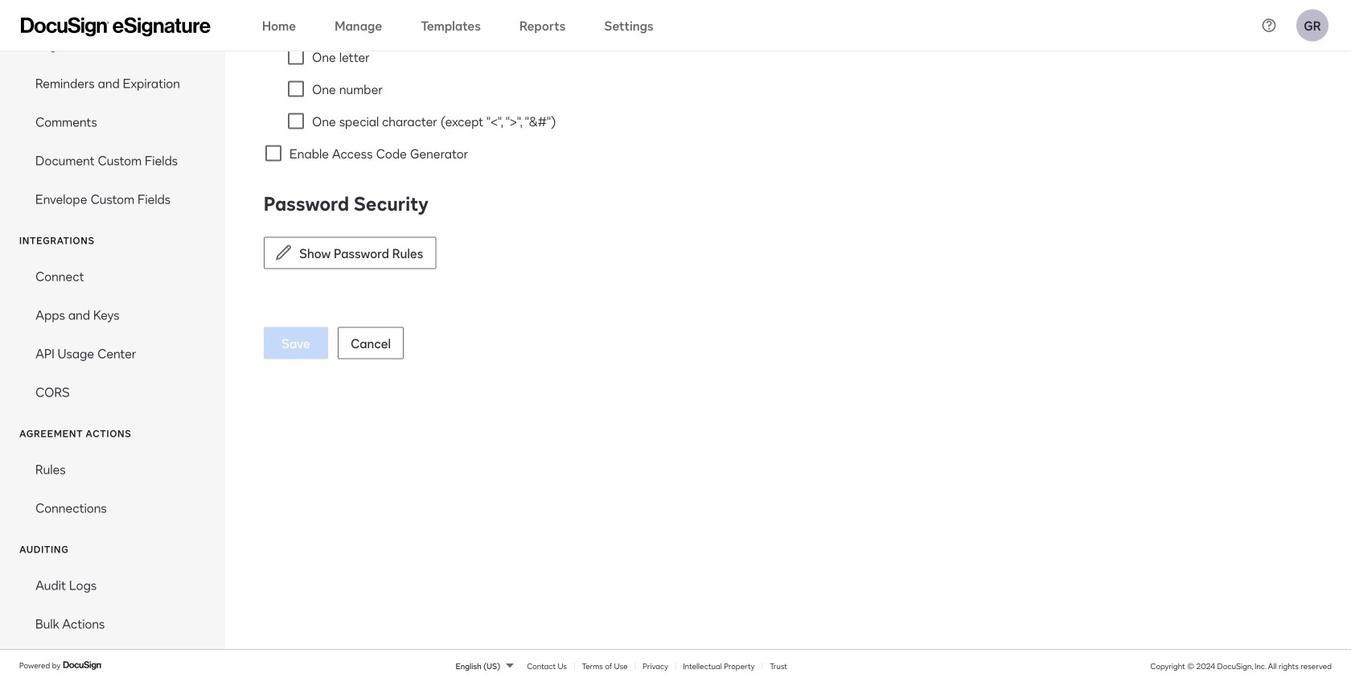 Task type: vqa. For each thing, say whether or not it's contained in the screenshot.
the Enter keyword text field
no



Task type: locate. For each thing, give the bounding box(es) containing it.
signing and sending element
[[0, 0, 225, 218]]

docusign admin image
[[21, 17, 211, 37]]

docusign image
[[63, 659, 103, 672]]

agreement actions element
[[0, 450, 225, 527]]



Task type: describe. For each thing, give the bounding box(es) containing it.
integrations element
[[0, 257, 225, 411]]

auditing element
[[0, 566, 225, 643]]



